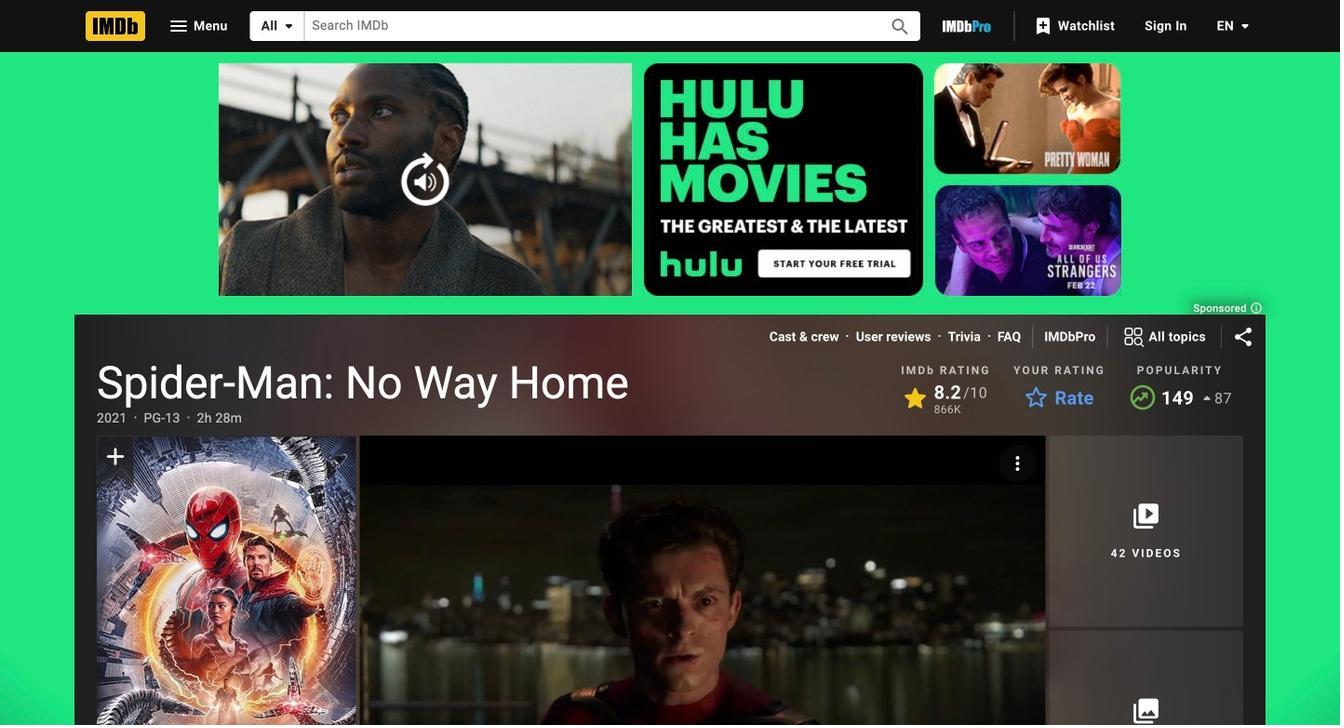 Task type: describe. For each thing, give the bounding box(es) containing it.
menu image
[[168, 15, 190, 37]]

1 arrow drop down image from the left
[[278, 15, 300, 37]]

share on social media image
[[1233, 326, 1255, 348]]

1 horizontal spatial group
[[360, 436, 1046, 725]]

submit search image
[[890, 16, 912, 38]]

watch trailer element
[[360, 436, 1046, 725]]

Search IMDb text field
[[305, 12, 869, 41]]

2 arrow drop down image from the left
[[1235, 15, 1257, 37]]



Task type: locate. For each thing, give the bounding box(es) containing it.
video player application
[[360, 436, 1046, 725]]

watchlist image
[[1033, 15, 1055, 37]]

group
[[360, 436, 1046, 725], [97, 436, 356, 725]]

with not one, not two, but three spider-mans! image
[[360, 436, 1046, 725]]

video autoplay preference image
[[1007, 453, 1029, 475]]

0 horizontal spatial group
[[97, 436, 356, 725]]

None field
[[305, 12, 869, 41]]

categories image
[[1123, 326, 1146, 348]]

1 horizontal spatial arrow drop down image
[[1235, 15, 1257, 37]]

None search field
[[250, 11, 921, 41]]

0 horizontal spatial arrow drop down image
[[278, 15, 300, 37]]

willem dafoe, jamie foxx, rhys ifans, benedict cumberbatch, zendaya, and tom holland in spider-man: no way home (2021) image
[[97, 437, 356, 725]]

arrow drop up image
[[1197, 387, 1219, 410]]

home image
[[86, 11, 145, 41]]

arrow drop down image
[[278, 15, 300, 37], [1235, 15, 1257, 37]]



Task type: vqa. For each thing, say whether or not it's contained in the screenshot.
arrow drop down image
yes



